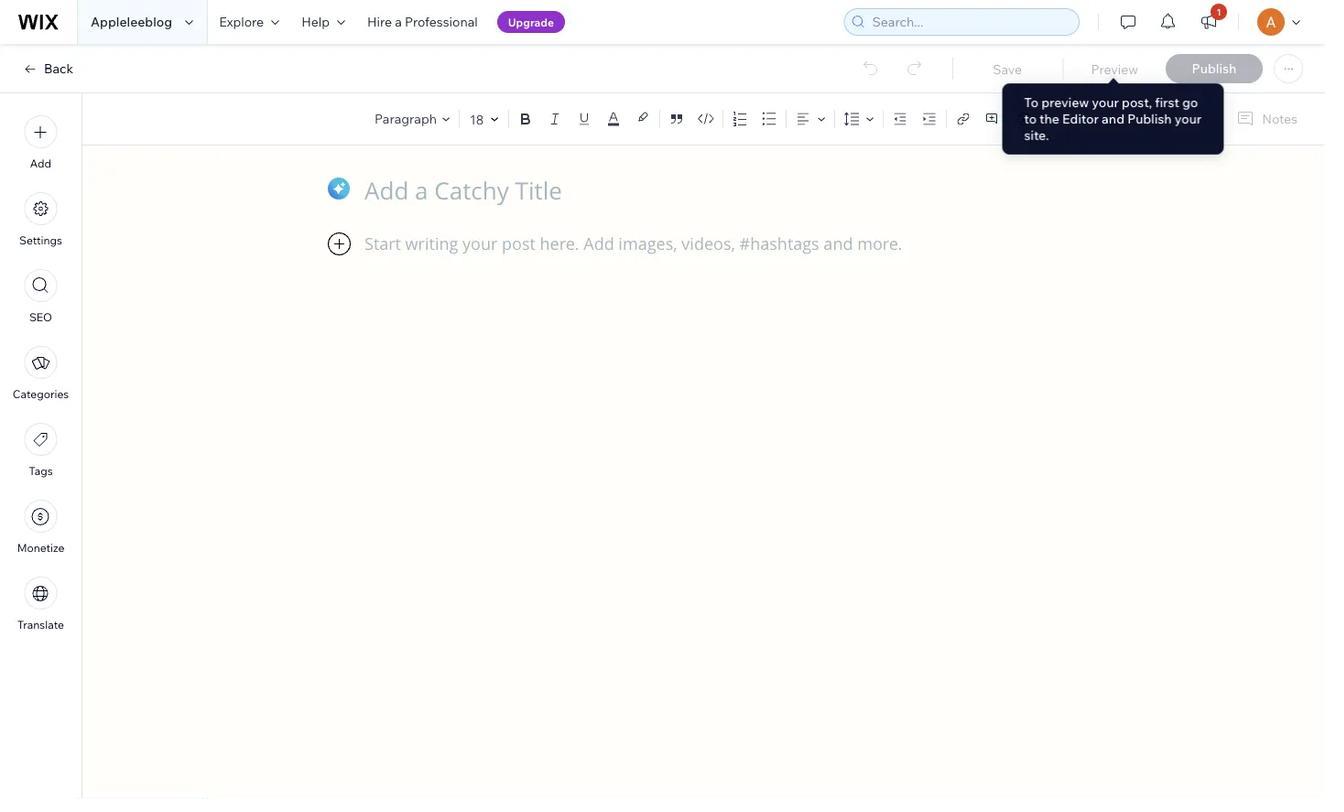 Task type: describe. For each thing, give the bounding box(es) containing it.
to preview your post, first go to the editor and publish your site.
[[1031, 96, 1196, 141]]

Add a Catchy Title text field
[[365, 175, 1024, 207]]

appleleeblog
[[91, 14, 172, 30]]

post,
[[1122, 96, 1150, 111]]

1 horizontal spatial your
[[1171, 111, 1196, 126]]

hire a professional
[[367, 14, 478, 30]]

1 button
[[1189, 0, 1230, 44]]

back button
[[22, 60, 73, 77]]

tags
[[29, 465, 53, 478]]

upgrade button
[[497, 11, 565, 33]]

monetize button
[[17, 500, 64, 555]]

explore
[[219, 14, 264, 30]]

seo button
[[24, 269, 57, 324]]

hire a professional link
[[356, 0, 489, 44]]

plugin toolbar image
[[328, 233, 351, 256]]

to
[[1031, 96, 1044, 111]]

add
[[30, 157, 51, 170]]

upgrade
[[508, 15, 554, 29]]

monetize
[[17, 541, 64, 555]]

1
[[1217, 6, 1222, 17]]

tags button
[[24, 423, 57, 478]]

preview
[[1047, 96, 1091, 111]]

professional
[[405, 14, 478, 30]]

a
[[395, 14, 402, 30]]

categories
[[13, 388, 69, 401]]



Task type: locate. For each thing, give the bounding box(es) containing it.
menu containing add
[[0, 104, 82, 643]]

menu
[[0, 104, 82, 643]]

notes button
[[1230, 107, 1304, 131]]

seo
[[29, 311, 52, 324]]

notes
[[1263, 111, 1298, 127]]

add button
[[24, 115, 57, 170]]

and
[[1103, 111, 1124, 126]]

your
[[1094, 96, 1119, 111], [1171, 111, 1196, 126]]

site.
[[1031, 127, 1054, 141]]

editor
[[1066, 111, 1100, 126]]

settings
[[19, 234, 62, 247]]

to
[[1031, 111, 1043, 126]]

back
[[44, 60, 73, 77]]

your down go
[[1171, 111, 1196, 126]]

go
[[1178, 96, 1193, 111]]

None field
[[468, 110, 486, 128]]

None text field
[[365, 233, 1043, 655]]

first
[[1153, 96, 1175, 111]]

settings button
[[19, 192, 62, 247]]

paragraph button
[[371, 106, 455, 132]]

1 vertical spatial your
[[1171, 111, 1196, 126]]

translate
[[17, 618, 64, 632]]

Search... field
[[867, 9, 1074, 35]]

paragraph
[[375, 111, 437, 127]]

help button
[[291, 0, 356, 44]]

categories button
[[13, 346, 69, 401]]

0 vertical spatial your
[[1094, 96, 1119, 111]]

0 horizontal spatial your
[[1094, 96, 1119, 111]]

the
[[1045, 111, 1064, 126]]

your up and
[[1094, 96, 1119, 111]]

hire
[[367, 14, 392, 30]]

translate button
[[17, 577, 64, 632]]

publish
[[1127, 111, 1168, 126]]

help
[[302, 14, 330, 30]]



Task type: vqa. For each thing, say whether or not it's contained in the screenshot.
Help
yes



